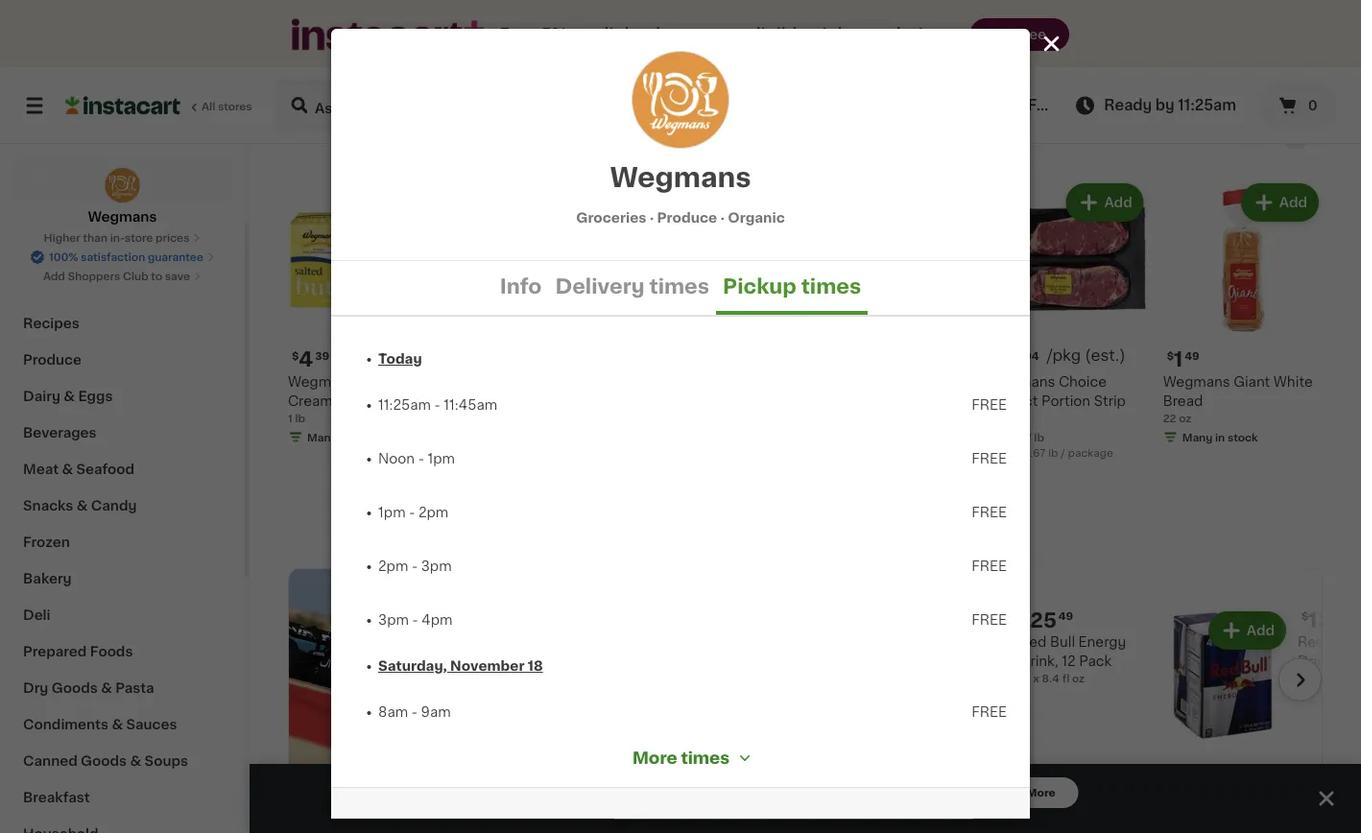 Task type: vqa. For each thing, say whether or not it's contained in the screenshot.
leftmost "2pm"
yes



Task type: locate. For each thing, give the bounding box(es) containing it.
1 horizontal spatial to
[[907, 785, 924, 801]]

& for dairy
[[64, 390, 75, 403]]

many inside green squash (zucchini) $1.99 / lb about 0.42 lb each many in stock
[[1007, 63, 1038, 74]]

2 horizontal spatial 1
[[1174, 349, 1183, 369]]

red up drink,
[[1019, 636, 1047, 649]]

times inside tab
[[801, 276, 861, 296]]

squash
[[1033, 0, 1083, 4]]

2 vertical spatial each
[[1062, 44, 1088, 55]]

1 horizontal spatial 2pm
[[418, 506, 449, 519]]

many down 1 each
[[482, 29, 513, 39]]

- right noon
[[418, 452, 424, 466]]

(est.)
[[1085, 348, 1126, 363]]

1 vertical spatial more
[[1027, 788, 1056, 798]]

oz inside "$ 12 red bull e 4 x 12 fl oz"
[[1340, 674, 1353, 684]]

4 inside item carousel region
[[299, 349, 313, 369]]

0
[[1308, 99, 1318, 112]]

product group
[[463, 179, 623, 449], [638, 179, 798, 429], [813, 179, 973, 545], [988, 179, 1148, 460], [1163, 179, 1323, 449]]

red bull energy drink, 12 pack 12 x 8.4 fl oz
[[1019, 636, 1126, 684]]

next
[[683, 785, 722, 801]]

view
[[1069, 98, 1104, 112]]

0 vertical spatial free
[[1018, 28, 1046, 41]]

1 horizontal spatial 3pm
[[421, 560, 452, 573]]

$ for 4
[[292, 350, 299, 361]]

many in stock
[[482, 29, 558, 39], [657, 44, 733, 55], [307, 48, 383, 58], [307, 432, 383, 442], [1182, 432, 1258, 442]]

goods inside dry goods & pasta link
[[52, 682, 98, 695]]

1 horizontal spatial 100
[[998, 98, 1024, 112]]

$ inside the $ 4 39
[[292, 350, 299, 361]]

saturday,
[[378, 659, 447, 673]]

0 vertical spatial organic
[[841, 0, 895, 4]]

$14.99
[[988, 432, 1024, 442]]

free for 9am
[[972, 706, 1007, 719]]

more inside more times 
[[632, 750, 677, 766]]

produce
[[657, 211, 717, 224], [23, 353, 82, 367]]

1 vertical spatial produce
[[23, 353, 82, 367]]

more inside 'button'
[[1027, 788, 1056, 798]]

2 vertical spatial 4
[[1298, 674, 1305, 684]]

free up the 0.42
[[1018, 28, 1046, 41]]

1 each
[[463, 9, 497, 20]]

0 vertical spatial 1
[[463, 9, 467, 20]]

wegmans up medium,
[[463, 375, 530, 388]]

goods down prepared foods
[[52, 682, 98, 695]]

8.6"
[[525, 394, 553, 407]]

0 horizontal spatial 4
[[299, 349, 313, 369]]

4
[[813, 29, 820, 39], [299, 349, 313, 369], [1298, 674, 1305, 684]]

1 horizontal spatial red
[[1298, 636, 1325, 649]]

groceries
[[576, 211, 646, 224]]

1 horizontal spatial 4
[[813, 29, 820, 39]]

9am
[[421, 706, 451, 719]]

0 horizontal spatial 3pm
[[378, 613, 409, 627]]

about down try
[[988, 44, 1020, 55]]

1 horizontal spatial 49
[[1185, 350, 1199, 361]]

wegmans up russet
[[288, 0, 355, 4]]

1pm down noon
[[378, 506, 406, 519]]

2 vertical spatial about
[[988, 447, 1020, 458]]

times inside "tab"
[[649, 276, 709, 296]]

lb right 5
[[298, 29, 308, 39]]

each
[[470, 9, 497, 20], [712, 25, 738, 35], [1062, 44, 1088, 55]]

times for more
[[681, 750, 730, 766]]

produce right groceries
[[657, 211, 717, 224]]

in down wegmans giant white bread 22 oz
[[1215, 432, 1225, 442]]

wegmans link
[[88, 167, 157, 227]]

get
[[509, 785, 541, 801]]

& left the sauces
[[112, 718, 123, 731]]

1 bull from the left
[[1050, 636, 1075, 649]]

wegmans inside wegmans salted sweet cream butter quarters 1 lb
[[288, 375, 355, 388]]

49 for 25
[[1059, 611, 1073, 622]]

wegmans inside wegmans choice perfect portion strip steak $14.99 / lb about 0.67 lb / package
[[988, 375, 1055, 388]]

free for 4pm
[[972, 613, 1007, 627]]

many in stock down wegmans giant white bread 22 oz
[[1182, 432, 1258, 442]]

farm
[[1028, 98, 1065, 112]]

snacks & candy
[[23, 499, 137, 513]]

wegmans up perfect
[[988, 375, 1055, 388]]

100 right at
[[998, 98, 1024, 112]]

0 vertical spatial 4
[[813, 29, 820, 39]]

save
[[165, 271, 190, 282]]

stock inside green squash (zucchini) $1.99 / lb about 0.42 lb each many in stock
[[1053, 63, 1083, 74]]

1 vertical spatial 3pm
[[378, 613, 409, 627]]

tab list containing info
[[331, 261, 1030, 315]]

1 horizontal spatial free
[[1018, 28, 1046, 41]]

dairy & eggs link
[[12, 378, 233, 415]]

to left "save"
[[151, 271, 162, 282]]

49 up bread
[[1185, 350, 1199, 361]]

100 down 11:45am
[[463, 413, 482, 423]]

- up 3pm - 4pm
[[412, 560, 418, 573]]

portion
[[1041, 394, 1091, 407]]

4 product group from the left
[[988, 179, 1148, 460]]

bull down $ 25 49
[[1050, 636, 1075, 649]]

wegmans paper plates, medium,  8.6" 100 ct
[[463, 375, 622, 423]]

1 horizontal spatial red bull energy drinks image
[[701, 608, 735, 642]]

stock down wegmans giant white bread 22 oz
[[1228, 432, 1258, 442]]

meat
[[23, 463, 59, 476]]

about
[[638, 25, 670, 35], [988, 44, 1020, 55], [988, 447, 1020, 458]]

1 vertical spatial to
[[907, 785, 924, 801]]

- up the '2pm - 3pm'
[[409, 506, 415, 519]]

in inside product group
[[1215, 432, 1225, 442]]

pickup
[[925, 98, 976, 112], [723, 276, 796, 296]]

lb down the cream
[[295, 413, 305, 423]]

stock down 'close modal' icon at the top right
[[1053, 63, 1083, 74]]

1 horizontal spatial more
[[1027, 788, 1056, 798]]

0 horizontal spatial 100
[[463, 413, 482, 423]]

0 horizontal spatial fl
[[1062, 674, 1070, 684]]

pickup inside popup button
[[925, 98, 976, 112]]

giant
[[1234, 375, 1270, 388]]

higher
[[44, 233, 80, 243]]

1 horizontal spatial 11:25am
[[1178, 98, 1236, 112]]

0 vertical spatial 100
[[998, 98, 1024, 112]]

many in stock down 0.82
[[657, 44, 733, 55]]

& for snacks
[[77, 499, 88, 513]]

•
[[800, 785, 806, 800]]

1 product group from the left
[[463, 179, 623, 449]]

2 bull from the left
[[1328, 636, 1353, 649]]

on right back
[[669, 26, 691, 43]]

soli organic baby spinach 4 oz
[[813, 0, 933, 39]]

fl inside "$ 12 red bull e 4 x 12 fl oz"
[[1330, 674, 1338, 684]]

noon
[[378, 452, 415, 466]]

3pm - 4pm
[[378, 613, 453, 627]]

stock down every
[[703, 44, 733, 55]]

free inside treatment tracker modal dialog
[[545, 785, 580, 801]]

2pm
[[418, 506, 449, 519], [378, 560, 408, 573]]

& left eggs
[[64, 390, 75, 403]]

& right the meat
[[62, 463, 73, 476]]

energy
[[1078, 636, 1126, 649]]

- right 8am
[[411, 706, 417, 719]]

0 vertical spatial goods
[[52, 682, 98, 695]]

1pm right noon
[[428, 452, 455, 466]]

wegmans inside wegmans potatoes, russet 5 lb
[[288, 0, 355, 4]]

$ inside $ 1 49
[[1167, 350, 1174, 361]]

0 horizontal spatial 1
[[288, 413, 292, 423]]

produce down recipes
[[23, 353, 82, 367]]

many down bread
[[1182, 432, 1213, 442]]

5
[[288, 29, 295, 39]]

ready by 11:25am link
[[1073, 94, 1236, 117]]

2 free from the top
[[972, 452, 1007, 466]]

oz inside soli organic baby spinach 4 oz
[[823, 29, 836, 39]]

organic up spinach
[[841, 0, 895, 4]]

more right qualify. on the bottom right
[[1027, 788, 1056, 798]]

2pm - 3pm
[[378, 560, 452, 573]]

add
[[1104, 196, 1132, 209], [1279, 196, 1307, 209], [43, 271, 65, 282], [968, 624, 996, 638], [1247, 624, 1275, 638], [810, 785, 843, 801]]

11:25am down sweet
[[378, 398, 431, 412]]

sweet
[[405, 375, 447, 388]]

1 x from the left
[[1033, 674, 1039, 684]]

red left e
[[1298, 636, 1325, 649]]

1 vertical spatial 49
[[1059, 611, 1073, 622]]

more for more times 
[[632, 750, 677, 766]]

on left 'next'
[[657, 785, 679, 801]]

pickup inside tab
[[723, 276, 796, 296]]

each inside green squash (zucchini) $1.99 / lb about 0.42 lb each many in stock
[[1062, 44, 1088, 55]]

red inside "$ 12 red bull e 4 x 12 fl oz"
[[1298, 636, 1325, 649]]

free right get
[[545, 785, 580, 801]]

recipes link
[[12, 305, 233, 342]]

1 vertical spatial 11:25am
[[378, 398, 431, 412]]

0 horizontal spatial ·
[[650, 211, 654, 224]]

1 horizontal spatial x
[[1308, 674, 1314, 684]]

pickup for pickup at 100 farm view
[[925, 98, 976, 112]]

0 horizontal spatial wegmans logo image
[[104, 167, 141, 203]]

lists link
[[12, 236, 233, 275]]

free for try
[[1018, 28, 1046, 41]]

perfect
[[988, 394, 1038, 407]]

0 horizontal spatial more
[[632, 750, 677, 766]]

orders
[[740, 785, 796, 801]]

2pm down "noon - 1pm"
[[418, 506, 449, 519]]

pickup for pickup times
[[723, 276, 796, 296]]

2 fl from the left
[[1330, 674, 1338, 684]]

about down "$14.99"
[[988, 447, 1020, 458]]

in down butter
[[340, 432, 350, 442]]

1 vertical spatial wegmans logo image
[[104, 167, 141, 203]]

wegmans up bread
[[1163, 375, 1230, 388]]

in down the 0.42
[[1040, 63, 1050, 74]]

goods for dry
[[52, 682, 98, 695]]

many inside product group
[[1182, 432, 1213, 442]]

meat & seafood
[[23, 463, 134, 476]]

1 horizontal spatial wegmans logo image
[[633, 52, 729, 148]]

buy
[[54, 210, 81, 224]]

wegmans potatoes, russet 5 lb
[[288, 0, 423, 39]]

many in stock down butter
[[307, 432, 383, 442]]

100 inside popup button
[[998, 98, 1024, 112]]

- for 3pm
[[412, 613, 418, 627]]

0 horizontal spatial 49
[[1059, 611, 1073, 622]]

$2.29
[[638, 9, 669, 20]]

- left 4pm
[[412, 613, 418, 627]]

free for 1pm
[[972, 452, 1007, 466]]

buy it again link
[[12, 198, 233, 236]]

1 horizontal spatial each
[[712, 25, 738, 35]]

many
[[482, 29, 513, 39], [657, 44, 688, 55], [307, 48, 338, 58], [1007, 63, 1038, 74], [307, 432, 338, 442], [1182, 432, 1213, 442]]

snacks
[[23, 499, 73, 513]]

lb
[[679, 9, 689, 20], [699, 25, 709, 35], [298, 29, 308, 39], [1027, 29, 1037, 39], [1049, 44, 1059, 55], [295, 413, 305, 423], [1034, 432, 1044, 442], [1048, 447, 1058, 458]]

goods inside canned goods & soups link
[[81, 754, 127, 768]]

it
[[84, 210, 94, 224]]

1 vertical spatial each
[[712, 25, 738, 35]]

& left candy on the bottom of page
[[77, 499, 88, 513]]

2 horizontal spatial each
[[1062, 44, 1088, 55]]

2pm down 1pm - 2pm
[[378, 560, 408, 573]]

2 · from the left
[[720, 211, 725, 224]]

close modal image
[[1040, 32, 1064, 56]]

0 horizontal spatial red
[[1019, 636, 1047, 649]]

wegmans up the cream
[[288, 375, 355, 388]]

product group containing 1
[[1163, 179, 1323, 449]]

times inside more times 
[[681, 750, 730, 766]]

3
[[725, 785, 736, 801]]

5 free from the top
[[972, 613, 1007, 627]]

8am - 9am
[[378, 706, 451, 719]]

wegmans choice perfect portion strip steak $14.99 / lb about 0.67 lb / package
[[988, 375, 1126, 458]]

condiments & sauces
[[23, 718, 177, 731]]

$ for 12
[[1302, 611, 1309, 622]]

wegmans up groceries · produce · organic
[[610, 164, 751, 191]]

0 vertical spatial each
[[470, 9, 497, 20]]

stock up noon
[[353, 432, 383, 442]]

/ down (zucchini)
[[1019, 29, 1024, 39]]

0 horizontal spatial 2pm
[[378, 560, 408, 573]]

3pm up 4pm
[[421, 560, 452, 573]]

1 vertical spatial on
[[657, 785, 679, 801]]

soups
[[145, 754, 188, 768]]

5%
[[541, 26, 567, 43]]

stock inside product group
[[1228, 432, 1258, 442]]

prepared foods link
[[12, 634, 233, 670]]

None search field
[[275, 79, 644, 132]]

goods down condiments & sauces
[[81, 754, 127, 768]]

store
[[125, 233, 153, 243]]

2 red from the left
[[1298, 636, 1325, 649]]

1 · from the left
[[650, 211, 654, 224]]

organic up pickup times
[[728, 211, 785, 224]]

package
[[1068, 447, 1113, 458]]

many down the 0.42
[[1007, 63, 1038, 74]]

0 vertical spatial more
[[632, 750, 677, 766]]

delivery
[[555, 276, 645, 296]]

0 horizontal spatial 11:25am
[[378, 398, 431, 412]]

1 vertical spatial pickup
[[723, 276, 796, 296]]

bull inside red bull energy drink, 12 pack 12 x 8.4 fl oz
[[1050, 636, 1075, 649]]

4 free from the top
[[972, 560, 1007, 573]]

1 fl from the left
[[1062, 674, 1070, 684]]

$
[[292, 350, 299, 361], [1167, 350, 1174, 361], [1023, 611, 1030, 622], [1302, 611, 1309, 622]]

5 product group from the left
[[1163, 179, 1323, 449]]

earn 5% credit back on every eligible pickup order!
[[499, 26, 924, 43]]

0 vertical spatial 2pm
[[418, 506, 449, 519]]

free for 3pm
[[972, 560, 1007, 573]]

1 horizontal spatial produce
[[657, 211, 717, 224]]

- for 1pm
[[409, 506, 415, 519]]

0 horizontal spatial bull
[[1050, 636, 1075, 649]]

1 vertical spatial free
[[545, 785, 580, 801]]

11:25am right "by"
[[1178, 98, 1236, 112]]

goods
[[52, 682, 98, 695], [81, 754, 127, 768]]

1 vertical spatial 1pm
[[378, 506, 406, 519]]

times
[[649, 276, 709, 296], [801, 276, 861, 296], [681, 750, 730, 766]]

to right $10.00
[[907, 785, 924, 801]]

many in stock inside product group
[[1182, 432, 1258, 442]]

0 vertical spatial 1pm
[[428, 452, 455, 466]]

39
[[315, 350, 329, 361]]

$ inside $ 25 49
[[1023, 611, 1030, 622]]

green
[[988, 0, 1030, 4]]

2 vertical spatial 1
[[288, 413, 292, 423]]

0 vertical spatial about
[[638, 25, 670, 35]]

$10.00
[[848, 785, 903, 801]]

0 vertical spatial pickup
[[925, 98, 976, 112]]

2 horizontal spatial 4
[[1298, 674, 1305, 684]]

bull inside "$ 12 red bull e 4 x 12 fl oz"
[[1328, 636, 1353, 649]]

item carousel region
[[288, 110, 1323, 552]]

0 vertical spatial wegmans logo image
[[633, 52, 729, 148]]

wegmans logo image up again
[[104, 167, 141, 203]]

more button
[[1004, 777, 1079, 808]]

2 x from the left
[[1308, 674, 1314, 684]]

organic
[[841, 0, 895, 4], [728, 211, 785, 224]]

wegmans for bread
[[1163, 375, 1230, 388]]

2 product group from the left
[[638, 179, 798, 429]]

& for meat
[[62, 463, 73, 476]]

0 vertical spatial 49
[[1185, 350, 1199, 361]]

0 horizontal spatial each
[[470, 9, 497, 20]]

0 horizontal spatial to
[[151, 271, 162, 282]]

wegmans logo image down 0.82
[[633, 52, 729, 148]]

$ for 25
[[1023, 611, 1030, 622]]

0 horizontal spatial x
[[1033, 674, 1039, 684]]

1 free from the top
[[972, 398, 1007, 412]]

1 vertical spatial goods
[[81, 754, 127, 768]]

0.42
[[1023, 44, 1046, 55]]

49 inside $ 25 49
[[1059, 611, 1073, 622]]

1 vertical spatial organic
[[728, 211, 785, 224]]

0 horizontal spatial free
[[545, 785, 580, 801]]

1 horizontal spatial bull
[[1328, 636, 1353, 649]]

1 vertical spatial 100
[[463, 413, 482, 423]]

times for pickup
[[801, 276, 861, 296]]

strip
[[1094, 394, 1126, 407]]

6 free from the top
[[972, 706, 1007, 719]]

at
[[979, 98, 994, 112]]

- down sweet
[[434, 398, 440, 412]]

1 horizontal spatial organic
[[841, 0, 895, 4]]

1 vertical spatial about
[[988, 44, 1020, 55]]

49 right 25
[[1059, 611, 1073, 622]]

1 vertical spatial 2pm
[[378, 560, 408, 573]]

wegmans for portion
[[988, 375, 1055, 388]]

1 horizontal spatial pickup
[[925, 98, 976, 112]]

/ left package
[[1061, 447, 1065, 458]]

produce link
[[12, 342, 233, 378]]

- for 8am
[[411, 706, 417, 719]]

49 inside $ 1 49
[[1185, 350, 1199, 361]]

deli
[[23, 609, 50, 622]]

lb right 0.82
[[699, 25, 709, 35]]

& left 'pasta' on the left of page
[[101, 682, 112, 695]]

3 free from the top
[[972, 506, 1007, 519]]

$ inside "$ 12 red bull e 4 x 12 fl oz"
[[1302, 611, 1309, 622]]

tab list
[[331, 261, 1030, 315]]

0 horizontal spatial produce
[[23, 353, 82, 367]]

seafood
[[76, 463, 134, 476]]

1 horizontal spatial ·
[[720, 211, 725, 224]]

3 product group from the left
[[813, 179, 973, 545]]

/ up 0.82
[[671, 9, 676, 20]]

3pm left 4pm
[[378, 613, 409, 627]]

1 vertical spatial 4
[[299, 349, 313, 369]]

wegmans logo image
[[633, 52, 729, 148], [104, 167, 141, 203]]

1 horizontal spatial fl
[[1330, 674, 1338, 684]]

1 vertical spatial 1
[[1174, 349, 1183, 369]]

wegmans inside "wegmans paper plates, medium,  8.6" 100 ct"
[[463, 375, 530, 388]]

red bull energy drinks image
[[289, 569, 684, 791], [701, 608, 735, 642]]

4 inside "$ 12 red bull e 4 x 12 fl oz"
[[1298, 674, 1305, 684]]

wegmans inside wegmans giant white bread 22 oz
[[1163, 375, 1230, 388]]

pickup at 100 farm view button
[[894, 79, 1104, 132]]

&
[[64, 390, 75, 403], [62, 463, 73, 476], [77, 499, 88, 513], [101, 682, 112, 695], [112, 718, 123, 731], [130, 754, 141, 768]]

about down $2.29
[[638, 25, 670, 35]]

0 horizontal spatial pickup
[[723, 276, 796, 296]]

bull left e
[[1328, 636, 1353, 649]]

lb up the '0.67'
[[1034, 432, 1044, 442]]

1 red from the left
[[1019, 636, 1047, 649]]

sellers
[[341, 120, 414, 140]]

more up delivery
[[632, 750, 677, 766]]

wegmans up "higher than in-store prices" link
[[88, 210, 157, 224]]



Task type: describe. For each thing, give the bounding box(es) containing it.
about inside $2.29 / lb about 0.82 lb each
[[638, 25, 670, 35]]

canned goods & soups link
[[12, 743, 233, 779]]

/ up the '0.67'
[[1027, 432, 1032, 442]]

instacart logo image
[[65, 94, 180, 117]]

pasta
[[115, 682, 154, 695]]

0 horizontal spatial red bull energy drinks image
[[289, 569, 684, 791]]

wegmans logo image inside wegmans 'link'
[[104, 167, 141, 203]]

(zucchini)
[[988, 10, 1057, 23]]

times for delivery
[[649, 276, 709, 296]]

1pm - 2pm
[[378, 506, 449, 519]]

express icon image
[[292, 19, 484, 50]]

dairy
[[23, 390, 60, 403]]

canned goods & soups
[[23, 754, 188, 768]]

0 vertical spatial produce
[[657, 211, 717, 224]]

0 vertical spatial to
[[151, 271, 162, 282]]

about inside wegmans choice perfect portion strip steak $14.99 / lb about 0.67 lb / package
[[988, 447, 1020, 458]]

soli
[[813, 0, 838, 4]]

deli link
[[12, 597, 233, 634]]

ready
[[1104, 98, 1152, 112]]

add shoppers club to save link
[[43, 269, 202, 284]]

in down wegmans potatoes, russet 5 lb
[[340, 48, 350, 58]]

/ inside green squash (zucchini) $1.99 / lb about 0.42 lb each many in stock
[[1019, 29, 1024, 39]]

every
[[695, 26, 742, 43]]

- for 11:25am
[[434, 398, 440, 412]]

beverages
[[23, 426, 97, 440]]

choice
[[1059, 375, 1107, 388]]

many down russet
[[307, 48, 338, 58]]

prepared foods
[[23, 645, 133, 658]]

lb up 0.82
[[679, 9, 689, 20]]

white
[[1274, 375, 1313, 388]]

credit
[[571, 26, 620, 43]]

treatment tracker modal dialog
[[250, 764, 1361, 833]]

all
[[202, 101, 215, 112]]

free for 2pm
[[972, 506, 1007, 519]]

info tab
[[493, 261, 549, 315]]

18
[[528, 659, 543, 673]]

stock down wegmans potatoes, russet 5 lb
[[353, 48, 383, 58]]

pickup times tab
[[716, 261, 868, 315]]

pickup
[[811, 26, 869, 43]]

0 vertical spatial 3pm
[[421, 560, 452, 573]]

free for get
[[545, 785, 580, 801]]

potatoes,
[[359, 0, 423, 4]]

ready by 11:25am
[[1104, 98, 1236, 112]]

wegmans for cream
[[288, 375, 355, 388]]

product group containing /pkg (est.)
[[988, 179, 1148, 460]]

many down the cream
[[307, 432, 338, 442]]

lb right the '0.67'
[[1048, 447, 1058, 458]]

$1.99
[[988, 29, 1017, 39]]

$ 12 red bull e 4 x 12 fl oz
[[1298, 610, 1361, 684]]

spinach
[[813, 10, 868, 23]]

groceries · produce · organic
[[576, 211, 785, 224]]

condiments
[[23, 718, 108, 731]]

lb inside wegmans salted sweet cream butter quarters 1 lb
[[295, 413, 305, 423]]

x inside "$ 12 red bull e 4 x 12 fl oz"
[[1308, 674, 1314, 684]]

fl inside red bull energy drink, 12 pack 12 x 8.4 fl oz
[[1062, 674, 1070, 684]]

club
[[123, 271, 148, 282]]

satisfaction
[[81, 252, 145, 263]]

pickup at 100 farm view
[[925, 98, 1104, 112]]

baby
[[898, 0, 933, 4]]

0 vertical spatial 11:25am
[[1178, 98, 1236, 112]]

higher than in-store prices link
[[44, 230, 201, 246]]

wegmans for medium,
[[463, 375, 530, 388]]

prices
[[156, 233, 190, 243]]

many down 0.82
[[657, 44, 688, 55]]

& left soups
[[130, 754, 141, 768]]

100 inside "wegmans paper plates, medium,  8.6" 100 ct"
[[463, 413, 482, 423]]

x inside red bull energy drink, 12 pack 12 x 8.4 fl oz
[[1033, 674, 1039, 684]]

dairy & eggs
[[23, 390, 113, 403]]

free for 11:45am
[[972, 398, 1007, 412]]

today
[[378, 352, 422, 366]]

wegmans for 5
[[288, 0, 355, 4]]

in down 0.82
[[690, 44, 700, 55]]

buy it again
[[54, 210, 135, 224]]

in inside green squash (zucchini) $1.99 / lb about 0.42 lb each many in stock
[[1040, 63, 1050, 74]]

many in stock down wegmans potatoes, russet 5 lb
[[307, 48, 383, 58]]

- for 2pm
[[412, 560, 418, 573]]

medium,
[[463, 394, 521, 407]]

canned
[[23, 754, 77, 768]]

foods
[[90, 645, 133, 658]]

beverages link
[[12, 415, 233, 451]]

shoppers
[[68, 271, 120, 282]]

in-
[[110, 233, 125, 243]]

delivery
[[584, 785, 653, 801]]

salted
[[359, 375, 402, 388]]

/pkg (est.)
[[1047, 348, 1126, 363]]

cream
[[288, 394, 333, 407]]

prepared
[[23, 645, 87, 658]]

candy
[[91, 499, 137, 513]]

22
[[1163, 413, 1176, 423]]

in left the 5%
[[515, 29, 525, 39]]

many in stock down 1 each
[[482, 29, 558, 39]]

oz inside wegmans giant white bread 22 oz
[[1179, 413, 1192, 423]]

red inside red bull energy drink, 12 pack 12 x 8.4 fl oz
[[1019, 636, 1047, 649]]

1 inside wegmans salted sweet cream butter quarters 1 lb
[[288, 413, 292, 423]]

noon - 1pm
[[378, 452, 455, 466]]

guarantee
[[148, 252, 203, 263]]

butter
[[336, 394, 379, 407]]

$10.04 per package (estimated) element
[[988, 347, 1148, 372]]

pack
[[1079, 655, 1112, 668]]

snacks & candy link
[[12, 488, 233, 524]]

8.4
[[1042, 674, 1060, 684]]

lb inside wegmans potatoes, russet 5 lb
[[298, 29, 308, 39]]

dry goods & pasta
[[23, 682, 154, 695]]

$ for 1
[[1167, 350, 1174, 361]]

add inside treatment tracker modal dialog
[[810, 785, 843, 801]]

wegmans giant white bread 22 oz
[[1163, 375, 1313, 423]]

/ inside $2.29 / lb about 0.82 lb each
[[671, 9, 676, 20]]

$2.29 / lb about 0.82 lb each
[[638, 9, 738, 35]]

stock left credit
[[528, 29, 558, 39]]

0 horizontal spatial organic
[[728, 211, 785, 224]]

8am
[[378, 706, 408, 719]]

- for noon
[[418, 452, 424, 466]]

about inside green squash (zucchini) $1.99 / lb about 0.42 lb each many in stock
[[988, 44, 1020, 55]]

4 inside soli organic baby spinach 4 oz
[[813, 29, 820, 39]]

frozen
[[23, 536, 70, 549]]

to inside treatment tracker modal dialog
[[907, 785, 924, 801]]

1 horizontal spatial 1
[[463, 9, 467, 20]]

$ 4 39
[[292, 349, 329, 369]]

goods for canned
[[81, 754, 127, 768]]

lb up the 0.42
[[1027, 29, 1037, 39]]

0.82
[[673, 25, 696, 35]]

product group containing wegmans paper plates, medium,  8.6"
[[463, 179, 623, 449]]

0 horizontal spatial 1pm
[[378, 506, 406, 519]]

add shoppers club to save
[[43, 271, 190, 282]]

plates,
[[576, 375, 622, 388]]

25
[[1030, 610, 1057, 630]]

more for more
[[1027, 788, 1056, 798]]

oz inside red bull energy drink, 12 pack 12 x 8.4 fl oz
[[1072, 674, 1085, 684]]

1 horizontal spatial 1pm
[[428, 452, 455, 466]]

lb right the 0.42
[[1049, 44, 1059, 55]]

november
[[450, 659, 524, 673]]

each inside $2.29 / lb about 0.82 lb each
[[712, 25, 738, 35]]

delivery times tab
[[549, 261, 716, 315]]

breakfast
[[23, 791, 90, 804]]

steak
[[988, 413, 1026, 427]]

$ 1 49
[[1167, 349, 1199, 369]]

0 vertical spatial on
[[669, 26, 691, 43]]

& for condiments
[[112, 718, 123, 731]]

49 for 1
[[1185, 350, 1199, 361]]

on inside treatment tracker modal dialog
[[657, 785, 679, 801]]

drink,
[[1019, 655, 1058, 668]]

organic inside soli organic baby spinach 4 oz
[[841, 0, 895, 4]]

stores
[[218, 101, 252, 112]]



